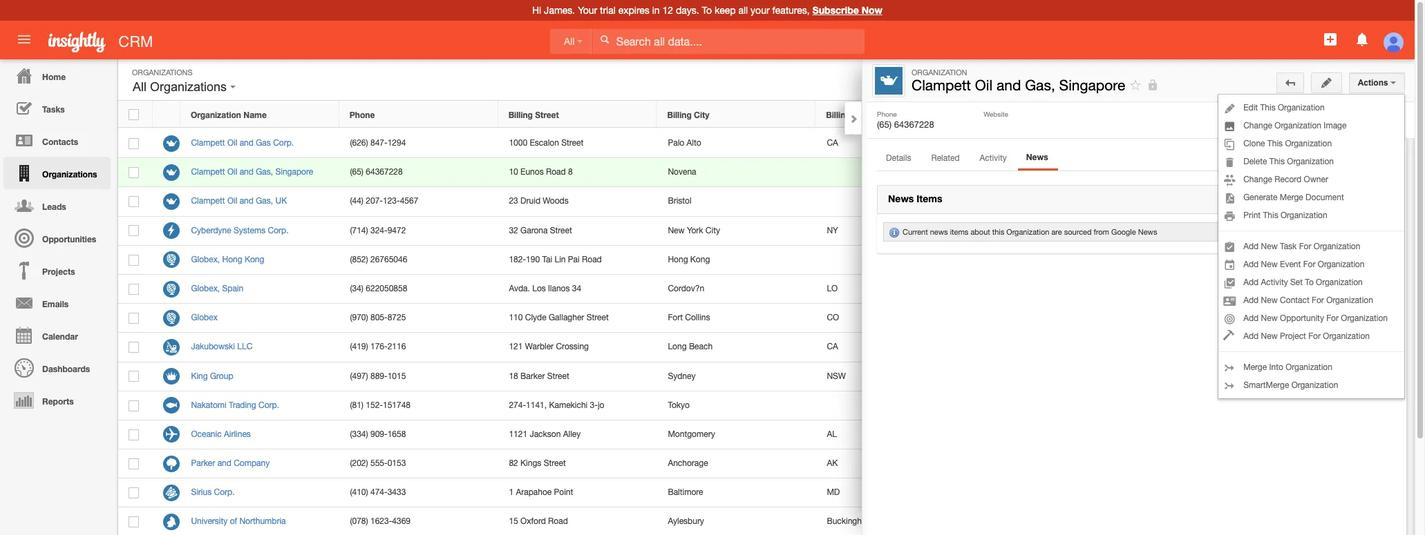 Task type: describe. For each thing, give the bounding box(es) containing it.
palo alto cell
[[658, 129, 817, 158]]

organization inside clone this organization 'link'
[[1286, 139, 1333, 149]]

182-190 tai lin pai road
[[509, 255, 602, 265]]

university
[[191, 518, 228, 527]]

(410) 474-3433 cell
[[340, 479, 499, 509]]

474-
[[371, 488, 388, 498]]

121 warbler crossing cell
[[499, 334, 658, 363]]

26765046
[[371, 255, 408, 265]]

parker and company link
[[191, 459, 277, 469]]

united states cell for ny
[[976, 217, 1135, 246]]

clampett up phone (65) 64367228
[[912, 77, 972, 93]]

add for add new task for organization
[[1244, 242, 1259, 252]]

co cell
[[817, 304, 976, 334]]

add for add new contact for organization
[[1244, 296, 1259, 306]]

add for add new event for organization
[[1244, 260, 1259, 270]]

no tags link
[[1227, 299, 1257, 309]]

organization inside the add new opportunity for organization 'link'
[[1342, 314, 1389, 324]]

follow image for long beach
[[1145, 342, 1159, 355]]

merge into organization
[[1244, 363, 1333, 373]]

follow image for sydney
[[1145, 371, 1159, 384]]

organizations for smartmerge organizations
[[1261, 145, 1312, 155]]

corp. right gas
[[273, 138, 294, 148]]

this for edit
[[1261, 103, 1276, 113]]

expires
[[619, 5, 650, 16]]

related link
[[923, 149, 969, 170]]

avda. los llanos 34 cell
[[499, 275, 658, 304]]

clampett for 1000 escalon street
[[191, 138, 225, 148]]

united states cell for ca
[[976, 129, 1135, 158]]

organization inside add new contact for organization "link"
[[1327, 296, 1374, 306]]

clampett for 23 druid woods
[[191, 197, 225, 206]]

gas
[[256, 138, 271, 148]]

nakatomi trading corp.
[[191, 401, 279, 411]]

united states for ca
[[986, 138, 1037, 148]]

clampett oil and gas corp.
[[191, 138, 294, 148]]

change for change record owner
[[1244, 175, 1273, 185]]

road for 10 eunos road 8
[[546, 167, 566, 177]]

details link
[[877, 149, 921, 170]]

print this organization
[[1244, 211, 1328, 221]]

details
[[886, 154, 912, 163]]

united for ca
[[986, 138, 1011, 148]]

121
[[509, 343, 523, 352]]

edit
[[1244, 103, 1259, 113]]

(970)
[[350, 313, 368, 323]]

globex, for globex, hong kong
[[191, 255, 220, 265]]

34
[[572, 284, 582, 294]]

ca cell for palo alto
[[817, 129, 976, 158]]

new york city cell
[[658, 217, 817, 246]]

add activity set to organization link
[[1219, 274, 1405, 292]]

singapore inside singapore cell
[[986, 167, 1024, 177]]

print this organization link
[[1219, 207, 1405, 225]]

organization inside add new project for organization link
[[1324, 332, 1371, 342]]

alley
[[563, 430, 581, 440]]

oil for 10 eunos road 8
[[227, 167, 237, 177]]

organization inside print this organization link
[[1281, 211, 1328, 221]]

and for 1000 escalon street
[[240, 138, 254, 148]]

refresh list image
[[1134, 75, 1147, 84]]

record permissions image
[[1147, 77, 1160, 93]]

new for add new task for organization
[[1262, 242, 1278, 252]]

all organizations button
[[129, 77, 239, 97]]

64367228 inside phone (65) 64367228
[[895, 120, 935, 130]]

montgomery
[[668, 430, 715, 440]]

news link
[[1018, 149, 1057, 169]]

row containing organization name
[[118, 102, 1203, 128]]

hong kong
[[668, 255, 710, 265]]

crm
[[118, 33, 153, 50]]

and right parker
[[218, 459, 232, 469]]

622050858
[[366, 284, 408, 294]]

organization inside add activity set to organization 'link'
[[1317, 278, 1363, 288]]

add new project for organization
[[1244, 332, 1371, 342]]

(497) 889-1015 cell
[[340, 363, 499, 392]]

and for export organizations and notes
[[1305, 202, 1320, 212]]

8
[[568, 167, 573, 177]]

to inside 'link'
[[1306, 278, 1314, 288]]

show sidebar image
[[1246, 75, 1255, 84]]

for for contact
[[1313, 296, 1325, 306]]

1121 jackson alley
[[509, 430, 581, 440]]

delete
[[1244, 157, 1268, 167]]

billing for billing street
[[509, 110, 533, 120]]

items
[[951, 228, 969, 236]]

this for delete
[[1270, 157, 1285, 167]]

organization inside edit this organization link
[[1279, 103, 1325, 113]]

18 barker street cell
[[499, 363, 658, 392]]

organization inside organization owner james peterson
[[1304, 110, 1343, 118]]

buckinghamshire cell
[[817, 509, 976, 536]]

set
[[1291, 278, 1303, 288]]

organization inside add new event for organization link
[[1318, 260, 1365, 270]]

export organizations and notes
[[1223, 202, 1344, 212]]

152-
[[366, 401, 383, 411]]

generate merge document button
[[1219, 189, 1405, 207]]

edit this organization link
[[1219, 99, 1405, 117]]

organization inside merge into organization link
[[1286, 363, 1333, 373]]

organizations for export organizations and notes
[[1252, 202, 1303, 212]]

organization inside delete this organization link
[[1288, 157, 1335, 167]]

82
[[509, 459, 518, 469]]

(202)
[[350, 459, 368, 469]]

long beach cell
[[658, 334, 817, 363]]

2 vertical spatial import
[[1267, 239, 1291, 249]]

Search all data.... text field
[[592, 29, 865, 54]]

contacts link
[[3, 124, 111, 157]]

kong inside cell
[[691, 255, 710, 265]]

united for ny
[[986, 226, 1011, 235]]

1000 escalon street
[[509, 138, 584, 148]]

follow image for cordov?n
[[1145, 284, 1159, 297]]

(65) inside phone (65) 64367228
[[877, 120, 892, 130]]

(44)
[[350, 197, 364, 206]]

2 horizontal spatial singapore
[[1060, 77, 1126, 93]]

organization right organization image
[[912, 68, 968, 77]]

organizations
[[1270, 125, 1333, 134]]

82 kings street cell
[[499, 450, 658, 479]]

street for 18 barker street
[[547, 372, 570, 381]]

274-1141, kamekichi 3-jo
[[509, 401, 605, 411]]

organization inside smartmerge organization link
[[1292, 381, 1339, 391]]

new for add new opportunity for organization
[[1262, 314, 1278, 324]]

corp. right systems
[[268, 226, 289, 235]]

follow image for new york city
[[1145, 225, 1159, 238]]

nakatomi trading corp. link
[[191, 401, 286, 411]]

organization inside new organization link
[[1307, 75, 1357, 84]]

row containing globex
[[118, 304, 1204, 334]]

novena cell
[[658, 158, 817, 188]]

corp. right sirius on the left of page
[[214, 488, 235, 498]]

recycle
[[1227, 109, 1263, 118]]

ca cell for long beach
[[817, 334, 976, 363]]

street up '1000 escalon street'
[[535, 110, 559, 120]]

clyde
[[525, 313, 547, 323]]

opportunities link
[[3, 222, 111, 254]]

(626) 847-1294 cell
[[340, 129, 499, 158]]

add for add new opportunity for organization
[[1244, 314, 1259, 324]]

street for 32 garona street
[[550, 226, 572, 235]]

items
[[917, 193, 943, 205]]

and for 23 druid woods
[[240, 197, 254, 206]]

export organizations and notes link
[[1213, 202, 1344, 212]]

navigation containing home
[[0, 59, 111, 417]]

follow image for baltimore
[[1145, 488, 1159, 501]]

12
[[663, 5, 674, 16]]

10 eunos road 8 cell
[[499, 158, 658, 188]]

110 clyde gallagher street cell
[[499, 304, 658, 334]]

china cell
[[976, 246, 1135, 275]]

oil for 23 druid woods
[[227, 197, 237, 206]]

warbler
[[525, 343, 554, 352]]

change organization image
[[1244, 121, 1347, 131]]

clampett for 10 eunos road 8
[[191, 167, 225, 177]]

follow image for aylesbury
[[1145, 517, 1159, 530]]

image
[[1324, 121, 1347, 131]]

new inside new york city "cell"
[[668, 226, 685, 235]]

task
[[1281, 242, 1297, 252]]

(078) 1623-4369 cell
[[340, 509, 499, 536]]

follow image for co
[[1145, 313, 1159, 326]]

row containing globex, hong kong
[[118, 246, 1204, 275]]

clampett oil and gas, singapore inside row
[[191, 167, 313, 177]]

1 arapahoe point cell
[[499, 479, 658, 509]]

123-
[[383, 197, 400, 206]]

(970) 805-8725 cell
[[340, 304, 499, 334]]

northumbria
[[240, 518, 286, 527]]

847-
[[371, 138, 388, 148]]

for for event
[[1304, 260, 1316, 270]]

into
[[1270, 363, 1284, 373]]

10
[[509, 167, 518, 177]]

globex, for globex, spain
[[191, 284, 220, 294]]

clone this organization
[[1244, 139, 1333, 149]]

1 column header from the left
[[153, 102, 180, 128]]

82 kings street
[[509, 459, 566, 469]]

1 hong from the left
[[222, 255, 242, 265]]

montgomery cell
[[658, 421, 817, 450]]

your inside hi james. your trial expires in 12 days. to keep all your features, subscribe now
[[578, 5, 598, 16]]

generate merge document
[[1244, 193, 1345, 203]]

4567
[[400, 197, 419, 206]]

sirius corp.
[[191, 488, 235, 498]]

organizations for all organizations
[[150, 80, 227, 94]]

gas, for 23 druid woods
[[256, 197, 273, 206]]

dashboards link
[[3, 352, 111, 384]]

peterson
[[1333, 120, 1369, 130]]

new inside new organization link
[[1287, 75, 1304, 84]]

billing for billing country
[[985, 110, 1010, 120]]

smartmerge for smartmerge organizations
[[1213, 125, 1268, 134]]

32 garona street cell
[[499, 217, 658, 246]]

15
[[509, 518, 518, 527]]

city inside "cell"
[[706, 226, 721, 235]]

globex link
[[191, 313, 225, 323]]

news for news
[[1027, 152, 1049, 162]]

0 horizontal spatial singapore
[[276, 167, 313, 177]]

united states for ny
[[986, 226, 1037, 235]]

oil for 1000 escalon street
[[227, 138, 237, 148]]

row containing parker and company
[[118, 450, 1204, 479]]

110
[[509, 313, 523, 323]]

palo alto
[[668, 138, 702, 148]]

row containing clampett oil and gas corp.
[[118, 129, 1204, 158]]

1 horizontal spatial export
[[1250, 163, 1281, 172]]

and for 10 eunos road 8
[[240, 167, 254, 177]]

1 vertical spatial owner
[[1305, 175, 1329, 185]]

bristol
[[668, 197, 692, 206]]

hi james. your trial expires in 12 days. to keep all your features, subscribe now
[[532, 4, 883, 16]]

hong inside 'hong kong' cell
[[668, 255, 688, 265]]

organizations up all organizations
[[132, 68, 193, 77]]

are
[[1052, 228, 1063, 236]]

(44) 207-123-4567
[[350, 197, 419, 206]]

change for change organization image
[[1244, 121, 1273, 131]]

white image
[[600, 35, 610, 44]]

(714)
[[350, 226, 368, 235]]

smartmerge for smartmerge organizations
[[1213, 145, 1259, 155]]

kings
[[521, 459, 542, 469]]

0 vertical spatial city
[[694, 110, 710, 120]]

row containing cyberdyne systems corp.
[[118, 217, 1204, 246]]

row containing clampett oil and gas, singapore
[[118, 158, 1204, 188]]

merge inside button
[[1281, 193, 1304, 203]]

this for clone
[[1268, 139, 1283, 149]]

globex, spain
[[191, 284, 244, 294]]

all for all organizations
[[133, 80, 147, 94]]

151748
[[383, 401, 411, 411]]

1 arapahoe point
[[509, 488, 573, 498]]

add new opportunity for organization
[[1244, 314, 1389, 324]]

18 barker street
[[509, 372, 570, 381]]

current news items about this organization are sourced from google news
[[903, 228, 1158, 236]]

(714) 324-9472 cell
[[340, 217, 499, 246]]

corp. right trading
[[259, 401, 279, 411]]

james peterson link
[[1304, 120, 1369, 130]]

909-
[[371, 430, 388, 440]]

organization down "nov-"
[[1213, 257, 1271, 266]]

(81) 152-151748 cell
[[340, 392, 499, 421]]

organizations for import organizations and notes
[[1251, 183, 1302, 192]]

jackson
[[530, 430, 561, 440]]

this for print
[[1264, 211, 1279, 221]]



Task type: locate. For each thing, give the bounding box(es) containing it.
1 vertical spatial ca
[[827, 343, 839, 352]]

from
[[1094, 228, 1110, 236]]

1000 escalon street cell
[[499, 129, 658, 158]]

baltimore cell
[[658, 479, 817, 509]]

organization down 'add new task for organization' link
[[1318, 260, 1365, 270]]

organization inside 'add new task for organization' link
[[1314, 242, 1361, 252]]

1000
[[509, 138, 528, 148]]

novena
[[668, 167, 697, 177]]

phone up (626)
[[350, 110, 375, 120]]

ny cell
[[817, 217, 976, 246]]

new inside 'add new task for organization' link
[[1262, 242, 1278, 252]]

york
[[687, 226, 704, 235]]

organization image
[[875, 67, 903, 95]]

new inside add new project for organization link
[[1262, 332, 1278, 342]]

al
[[827, 430, 837, 440]]

3 follow image from the top
[[1145, 429, 1159, 443]]

your
[[578, 5, 598, 16], [1213, 219, 1235, 228]]

print
[[1244, 211, 1261, 221]]

64367228 up details
[[895, 120, 935, 130]]

billing state
[[827, 110, 874, 120]]

calendar link
[[3, 319, 111, 352]]

clone this organization link
[[1219, 135, 1405, 153]]

1 horizontal spatial activity
[[1262, 278, 1289, 288]]

oil
[[976, 77, 993, 93], [227, 138, 237, 148], [227, 167, 237, 177], [227, 197, 237, 206]]

singapore up uk
[[276, 167, 313, 177]]

ak cell
[[817, 450, 976, 479]]

1 united states from the top
[[986, 138, 1037, 148]]

182-190 tai lin pai road cell
[[499, 246, 658, 275]]

0 horizontal spatial hong
[[222, 255, 242, 265]]

organization down clone this organization 'link'
[[1288, 157, 1335, 167]]

all inside all link
[[564, 36, 575, 47]]

0 horizontal spatial owner
[[1305, 175, 1329, 185]]

smartmerge organizations link
[[1213, 145, 1312, 155]]

(714) 324-9472
[[350, 226, 406, 235]]

back image
[[1286, 78, 1296, 88]]

1 ca cell from the top
[[817, 129, 976, 158]]

jo
[[598, 401, 605, 411]]

all down 'crm'
[[133, 80, 147, 94]]

1 states from the top
[[1013, 138, 1037, 148]]

2 united states from the top
[[986, 226, 1037, 235]]

2 billing from the left
[[668, 110, 692, 120]]

organization down merge into organization link
[[1292, 381, 1339, 391]]

0153
[[388, 459, 406, 469]]

street inside "cell"
[[587, 313, 609, 323]]

15 row from the top
[[118, 509, 1204, 536]]

2 vertical spatial smartmerge
[[1244, 381, 1290, 391]]

0 vertical spatial your
[[578, 5, 598, 16]]

176-
[[371, 343, 388, 352]]

recent
[[1237, 219, 1268, 228]]

555-
[[371, 459, 388, 469]]

import
[[1213, 163, 1243, 172], [1225, 183, 1249, 192], [1267, 239, 1291, 249]]

hong kong cell
[[658, 246, 817, 275]]

cell
[[118, 158, 153, 188], [817, 158, 976, 188], [817, 188, 976, 217], [976, 188, 1135, 217], [1169, 188, 1204, 217], [817, 246, 976, 275], [976, 275, 1135, 304], [1169, 275, 1204, 304], [976, 304, 1135, 334], [1169, 304, 1204, 334], [976, 334, 1135, 363], [1169, 334, 1204, 363], [976, 363, 1135, 392], [1169, 363, 1204, 392], [817, 392, 976, 421], [976, 392, 1135, 421], [1169, 392, 1204, 421], [976, 421, 1135, 450], [1169, 421, 1204, 450], [976, 450, 1135, 479], [1169, 450, 1204, 479], [976, 479, 1135, 509], [1169, 479, 1204, 509], [976, 509, 1135, 536], [1169, 509, 1204, 536]]

1 vertical spatial 23
[[1255, 239, 1265, 249]]

new for add new event for organization
[[1262, 260, 1278, 270]]

1 united states cell from the top
[[976, 129, 1135, 158]]

tokyo
[[668, 401, 690, 411]]

ca for long beach
[[827, 343, 839, 352]]

add for add activity set to organization
[[1244, 278, 1259, 288]]

for down 'add new task for organization' link
[[1304, 260, 1316, 270]]

news
[[1027, 152, 1049, 162], [889, 193, 914, 205], [1139, 228, 1158, 236]]

and up 'billing country'
[[997, 77, 1022, 93]]

2 united states cell from the top
[[976, 217, 1135, 246]]

5 add from the top
[[1244, 314, 1259, 324]]

(334) 909-1658 cell
[[340, 421, 499, 450]]

road for 15 oxford road
[[548, 518, 568, 527]]

3 row from the top
[[118, 158, 1204, 188]]

row up novena
[[118, 129, 1204, 158]]

activity inside 'link'
[[1262, 278, 1289, 288]]

1 vertical spatial states
[[1013, 226, 1037, 235]]

1 vertical spatial united states cell
[[976, 217, 1135, 246]]

united states up china
[[986, 226, 1037, 235]]

activity left the set
[[1262, 278, 1289, 288]]

1 vertical spatial change
[[1244, 175, 1273, 185]]

for right task at the right top of page
[[1300, 242, 1312, 252]]

clampett
[[912, 77, 972, 93], [191, 138, 225, 148], [191, 167, 225, 177], [191, 197, 225, 206]]

row group containing clampett oil and gas corp.
[[118, 129, 1204, 536]]

states for ca
[[1013, 138, 1037, 148]]

2 row from the top
[[118, 129, 1204, 158]]

2 vertical spatial road
[[548, 518, 568, 527]]

united states cell
[[976, 129, 1135, 158], [976, 217, 1135, 246]]

states for ny
[[1013, 226, 1037, 235]]

organization down add new opportunity for organization
[[1324, 332, 1371, 342]]

row containing oceanic airlines
[[118, 421, 1204, 450]]

(202) 555-0153 cell
[[340, 450, 499, 479]]

notes for export organizations and notes
[[1322, 202, 1344, 212]]

1 vertical spatial ca cell
[[817, 334, 976, 363]]

0 vertical spatial united states
[[986, 138, 1037, 148]]

row down baltimore
[[118, 509, 1204, 536]]

to left keep
[[702, 5, 712, 16]]

new for add new contact for organization
[[1262, 296, 1278, 306]]

2 change from the top
[[1244, 175, 1273, 185]]

import down /
[[1225, 183, 1249, 192]]

fort collins
[[668, 313, 711, 323]]

follow image
[[1130, 79, 1143, 92], [1145, 138, 1159, 151], [1145, 167, 1159, 180], [1145, 196, 1159, 209], [1145, 225, 1159, 238], [1145, 254, 1159, 267], [1145, 284, 1159, 297], [1145, 342, 1159, 355], [1145, 371, 1159, 384], [1145, 459, 1159, 472], [1145, 488, 1159, 501], [1145, 517, 1159, 530]]

1 change from the top
[[1244, 121, 1273, 131]]

2 ca from the top
[[827, 343, 839, 352]]

1 vertical spatial to
[[1306, 278, 1314, 288]]

121 warbler crossing
[[509, 343, 589, 352]]

1 vertical spatial smartmerge
[[1213, 145, 1259, 155]]

organization down add new contact for organization "link" at right bottom
[[1342, 314, 1389, 324]]

aylesbury cell
[[658, 509, 817, 536]]

column header down all organizations
[[153, 102, 180, 128]]

follow image for novena
[[1145, 167, 1159, 180]]

merge
[[1281, 193, 1304, 203], [1244, 363, 1268, 373]]

organization up james
[[1304, 110, 1343, 118]]

1 horizontal spatial merge
[[1281, 193, 1304, 203]]

singapore
[[1060, 77, 1126, 93], [276, 167, 313, 177], [986, 167, 1024, 177]]

edit this organization
[[1244, 103, 1325, 113]]

0 vertical spatial gas,
[[1026, 77, 1056, 93]]

12 row from the top
[[118, 421, 1204, 450]]

merge into organization link
[[1219, 359, 1405, 377]]

add new contact for organization
[[1244, 296, 1374, 306]]

2 vertical spatial news
[[1139, 228, 1158, 236]]

(852) 26765046 cell
[[340, 246, 499, 275]]

billing country
[[985, 110, 1044, 120]]

and up systems
[[240, 197, 254, 206]]

reports link
[[3, 384, 111, 417]]

new inside add new event for organization link
[[1262, 260, 1278, 270]]

0 horizontal spatial (65)
[[350, 167, 364, 177]]

clampett oil and gas, singapore up 'billing country'
[[912, 77, 1126, 93]]

billing up the palo
[[668, 110, 692, 120]]

4 add from the top
[[1244, 296, 1259, 306]]

tags
[[1240, 299, 1257, 309]]

add inside "link"
[[1244, 296, 1259, 306]]

7 row from the top
[[118, 275, 1204, 304]]

8 row from the top
[[118, 304, 1204, 334]]

for up add new opportunity for organization
[[1313, 296, 1325, 306]]

new for add new project for organization
[[1262, 332, 1278, 342]]

column header left "recycle"
[[1169, 102, 1203, 128]]

leads link
[[3, 189, 111, 222]]

(852) 26765046
[[350, 255, 408, 265]]

add new project for organization link
[[1219, 328, 1405, 346]]

2 ca cell from the top
[[817, 334, 976, 363]]

1 horizontal spatial to
[[1306, 278, 1314, 288]]

2 and from the top
[[1305, 202, 1320, 212]]

import for import / export
[[1213, 163, 1243, 172]]

1 vertical spatial your
[[1213, 219, 1235, 228]]

0 horizontal spatial 23
[[509, 197, 518, 206]]

0 horizontal spatial news
[[889, 193, 914, 205]]

sample_data link
[[1227, 277, 1272, 291]]

1 united from the top
[[986, 138, 1011, 148]]

organization down organizations
[[1286, 139, 1333, 149]]

projects link
[[3, 254, 111, 287]]

row containing sirius corp.
[[118, 479, 1204, 509]]

row down the palo
[[118, 158, 1204, 188]]

0 vertical spatial smartmerge
[[1213, 125, 1268, 134]]

3 billing from the left
[[827, 110, 851, 120]]

row group
[[118, 129, 1204, 536]]

organizations down import organizations and notes link
[[1252, 202, 1303, 212]]

point
[[554, 488, 573, 498]]

generate
[[1244, 193, 1278, 203]]

row containing clampett oil and gas, uk
[[118, 188, 1204, 217]]

1 follow image from the top
[[1145, 313, 1159, 326]]

import up the tags
[[1267, 239, 1291, 249]]

1 vertical spatial all
[[133, 80, 147, 94]]

add for add new project for organization
[[1244, 332, 1259, 342]]

organizations inside all organizations button
[[150, 80, 227, 94]]

ca down "co"
[[827, 343, 839, 352]]

1 horizontal spatial owner
[[1345, 110, 1365, 118]]

0 horizontal spatial to
[[702, 5, 712, 16]]

oceanic
[[191, 430, 222, 440]]

sydney cell
[[658, 363, 817, 392]]

street for 1000 escalon street
[[562, 138, 584, 148]]

8725
[[388, 313, 406, 323]]

0 vertical spatial follow image
[[1145, 313, 1159, 326]]

import for import organizations and notes
[[1225, 183, 1249, 192]]

row down "fort"
[[118, 334, 1204, 363]]

singapore cell
[[976, 158, 1135, 188]]

2 column header from the left
[[1134, 102, 1169, 128]]

organization up smartmerge organization link
[[1286, 363, 1333, 373]]

this inside 'link'
[[1268, 139, 1283, 149]]

gas,
[[1026, 77, 1056, 93], [256, 167, 273, 177], [256, 197, 273, 206]]

follow image for hong kong
[[1145, 254, 1159, 267]]

new inside the add new opportunity for organization 'link'
[[1262, 314, 1278, 324]]

0 vertical spatial (65)
[[877, 120, 892, 130]]

spain
[[222, 284, 244, 294]]

billing left state
[[827, 110, 851, 120]]

follow image for al
[[1145, 429, 1159, 443]]

1 globex, from the top
[[191, 255, 220, 265]]

1 ca from the top
[[827, 138, 839, 148]]

for up add new project for organization link
[[1327, 314, 1339, 324]]

0 vertical spatial activity
[[980, 154, 1007, 163]]

organization left are
[[1007, 228, 1050, 236]]

14 row from the top
[[118, 479, 1204, 509]]

207-
[[366, 197, 383, 206]]

6 add from the top
[[1244, 332, 1259, 342]]

organization up clone this organization
[[1275, 121, 1322, 131]]

united up activity link
[[986, 138, 1011, 148]]

md cell
[[817, 479, 976, 509]]

nsw cell
[[817, 363, 976, 392]]

2 notes from the top
[[1322, 202, 1344, 212]]

1 horizontal spatial clampett oil and gas, singapore
[[912, 77, 1126, 93]]

1 billing from the left
[[509, 110, 533, 120]]

23 left druid
[[509, 197, 518, 206]]

news down 'country'
[[1027, 152, 1049, 162]]

1 vertical spatial (65)
[[350, 167, 364, 177]]

1 vertical spatial follow image
[[1145, 400, 1159, 413]]

and down the "change record owner" link
[[1305, 202, 1320, 212]]

0 vertical spatial import
[[1213, 163, 1243, 172]]

11 row from the top
[[118, 392, 1204, 421]]

3 column header from the left
[[1169, 102, 1203, 128]]

2 follow image from the top
[[1145, 400, 1159, 413]]

and for import organizations and notes
[[1305, 183, 1320, 192]]

1 vertical spatial 64367228
[[366, 167, 403, 177]]

for for opportunity
[[1327, 314, 1339, 324]]

0 vertical spatial clampett oil and gas, singapore
[[912, 77, 1126, 93]]

university of northumbria
[[191, 518, 286, 527]]

None checkbox
[[129, 109, 139, 120], [129, 197, 139, 208], [129, 313, 139, 324], [129, 342, 139, 353], [129, 372, 139, 383], [129, 401, 139, 412], [129, 430, 139, 441], [129, 109, 139, 120], [129, 197, 139, 208], [129, 313, 139, 324], [129, 342, 139, 353], [129, 372, 139, 383], [129, 401, 139, 412], [129, 430, 139, 441]]

1 horizontal spatial phone
[[877, 110, 897, 118]]

long
[[668, 343, 687, 352]]

news for news items
[[889, 193, 914, 205]]

notes up document
[[1322, 183, 1344, 192]]

news right google
[[1139, 228, 1158, 236]]

1015
[[388, 372, 406, 381]]

street for 82 kings street
[[544, 459, 566, 469]]

2 kong from the left
[[691, 255, 710, 265]]

row up "fort"
[[118, 275, 1204, 304]]

1 vertical spatial export
[[1225, 202, 1249, 212]]

5 row from the top
[[118, 217, 1204, 246]]

states right this
[[1013, 226, 1037, 235]]

organization inside change organization image link
[[1275, 121, 1322, 131]]

merge down import organizations and notes
[[1281, 193, 1304, 203]]

0 vertical spatial to
[[702, 5, 712, 16]]

0 vertical spatial united states cell
[[976, 129, 1135, 158]]

0 horizontal spatial activity
[[980, 154, 1007, 163]]

navigation
[[0, 59, 111, 417]]

add new opportunity for organization link
[[1219, 310, 1405, 328]]

hong
[[222, 255, 242, 265], [668, 255, 688, 265]]

0 vertical spatial 64367228
[[895, 120, 935, 130]]

city up alto
[[694, 110, 710, 120]]

days.
[[676, 5, 700, 16]]

1 horizontal spatial 64367228
[[895, 120, 935, 130]]

3 add from the top
[[1244, 278, 1259, 288]]

ca cell
[[817, 129, 976, 158], [817, 334, 976, 363]]

0 horizontal spatial clampett oil and gas, singapore
[[191, 167, 313, 177]]

owner up peterson
[[1345, 110, 1365, 118]]

street right barker
[[547, 372, 570, 381]]

23 druid woods cell
[[499, 188, 658, 217]]

al cell
[[817, 421, 976, 450]]

organization down add new event for organization link
[[1317, 278, 1363, 288]]

4 row from the top
[[118, 188, 1204, 217]]

0 vertical spatial merge
[[1281, 193, 1304, 203]]

(44) 207-123-4567 cell
[[340, 188, 499, 217]]

follow image for bristol
[[1145, 196, 1159, 209]]

billing for billing city
[[668, 110, 692, 120]]

9 row from the top
[[118, 334, 1204, 363]]

export down smartmerge organizations link
[[1250, 163, 1281, 172]]

notes for import organizations and notes
[[1322, 183, 1344, 192]]

organization down generate merge document button at right top
[[1281, 211, 1328, 221]]

1 add from the top
[[1244, 242, 1259, 252]]

1 horizontal spatial kong
[[691, 255, 710, 265]]

gas, left uk
[[256, 197, 273, 206]]

phone (65) 64367228
[[877, 110, 935, 130]]

row up "aylesbury" on the left bottom of page
[[118, 479, 1204, 509]]

clampett oil and gas, singapore link
[[191, 167, 320, 177]]

street
[[535, 110, 559, 120], [562, 138, 584, 148], [550, 226, 572, 235], [587, 313, 609, 323], [547, 372, 570, 381], [544, 459, 566, 469]]

all
[[739, 5, 748, 16]]

row
[[118, 102, 1203, 128], [118, 129, 1204, 158], [118, 158, 1204, 188], [118, 188, 1204, 217], [118, 217, 1204, 246], [118, 246, 1204, 275], [118, 275, 1204, 304], [118, 304, 1204, 334], [118, 334, 1204, 363], [118, 363, 1204, 392], [118, 392, 1204, 421], [118, 421, 1204, 450], [118, 450, 1204, 479], [118, 479, 1204, 509], [118, 509, 1204, 536]]

eunos
[[521, 167, 544, 177]]

to inside hi james. your trial expires in 12 days. to keep all your features, subscribe now
[[702, 5, 712, 16]]

(626)
[[350, 138, 368, 148]]

united states up activity link
[[986, 138, 1037, 148]]

ca for palo alto
[[827, 138, 839, 148]]

1 horizontal spatial 23
[[1255, 239, 1265, 249]]

all inside all organizations button
[[133, 80, 147, 94]]

tokyo cell
[[658, 392, 817, 421]]

1 vertical spatial clampett oil and gas, singapore
[[191, 167, 313, 177]]

owner inside organization owner james peterson
[[1345, 110, 1365, 118]]

home link
[[3, 59, 111, 92]]

(419) 176-2116 cell
[[340, 334, 499, 363]]

organization up add new opportunity for organization
[[1327, 296, 1374, 306]]

row containing king group
[[118, 363, 1204, 392]]

0 horizontal spatial merge
[[1244, 363, 1268, 373]]

united up china
[[986, 226, 1011, 235]]

change
[[1244, 121, 1273, 131], [1244, 175, 1273, 185]]

phone for phone (65) 64367228
[[877, 110, 897, 118]]

organizations inside organizations link
[[42, 169, 97, 180]]

billing up the 1000 in the left of the page
[[509, 110, 533, 120]]

2 united from the top
[[986, 226, 1011, 235]]

0 vertical spatial states
[[1013, 138, 1037, 148]]

274-1141, kamekichi 3-jo cell
[[499, 392, 658, 421]]

13 row from the top
[[118, 450, 1204, 479]]

(410) 474-3433
[[350, 488, 406, 498]]

0 vertical spatial notes
[[1322, 183, 1344, 192]]

buckinghamshire
[[827, 518, 891, 527]]

nsw
[[827, 372, 846, 381]]

0 vertical spatial news
[[1027, 152, 1049, 162]]

ca cell down lo cell
[[817, 334, 976, 363]]

1 vertical spatial news
[[889, 193, 914, 205]]

1 vertical spatial activity
[[1262, 278, 1289, 288]]

anchorage cell
[[658, 450, 817, 479]]

row up baltimore
[[118, 450, 1204, 479]]

features,
[[773, 5, 810, 16]]

0 vertical spatial all
[[564, 36, 575, 47]]

6 row from the top
[[118, 246, 1204, 275]]

notes
[[1322, 183, 1344, 192], [1322, 202, 1344, 212]]

column header down 'record permissions' icon
[[1134, 102, 1169, 128]]

274-
[[509, 401, 526, 411]]

0 vertical spatial and
[[1305, 183, 1320, 192]]

1 horizontal spatial hong
[[668, 255, 688, 265]]

1 kong from the left
[[245, 255, 264, 265]]

notes down the "change record owner" link
[[1322, 202, 1344, 212]]

row containing globex, spain
[[118, 275, 1204, 304]]

0 horizontal spatial export
[[1225, 202, 1249, 212]]

smartmerge down the into
[[1244, 381, 1290, 391]]

2 globex, from the top
[[191, 284, 220, 294]]

export up recent
[[1225, 202, 1249, 212]]

0 vertical spatial 23
[[509, 197, 518, 206]]

1 vertical spatial city
[[706, 226, 721, 235]]

project
[[1281, 332, 1307, 342]]

smartmerge for smartmerge organization
[[1244, 381, 1290, 391]]

cordov?n cell
[[658, 275, 817, 304]]

0 horizontal spatial your
[[578, 5, 598, 16]]

states up news 'link'
[[1013, 138, 1037, 148]]

street right garona at top
[[550, 226, 572, 235]]

2 hong from the left
[[668, 255, 688, 265]]

fort collins cell
[[658, 304, 817, 334]]

and left gas
[[240, 138, 254, 148]]

1 vertical spatial united states
[[986, 226, 1037, 235]]

1 horizontal spatial news
[[1027, 152, 1049, 162]]

0 horizontal spatial phone
[[350, 110, 375, 120]]

1 vertical spatial united
[[986, 226, 1011, 235]]

row up cordov?n
[[118, 246, 1204, 275]]

follow image for palo alto
[[1145, 138, 1159, 151]]

None checkbox
[[129, 138, 139, 149], [129, 167, 139, 178], [129, 226, 139, 237], [129, 255, 139, 266], [129, 284, 139, 295], [129, 459, 139, 470], [129, 488, 139, 499], [129, 517, 139, 529], [129, 138, 139, 149], [129, 167, 139, 178], [129, 226, 139, 237], [129, 255, 139, 266], [129, 284, 139, 295], [129, 459, 139, 470], [129, 488, 139, 499], [129, 517, 139, 529]]

subscribe now link
[[813, 4, 883, 16]]

add new task for organization link
[[1219, 238, 1405, 256]]

0 horizontal spatial 64367228
[[366, 167, 403, 177]]

row containing jakubowski llc
[[118, 334, 1204, 363]]

gas, down gas
[[256, 167, 273, 177]]

for for task
[[1300, 242, 1312, 252]]

road inside 'cell'
[[548, 518, 568, 527]]

0 horizontal spatial all
[[133, 80, 147, 94]]

190
[[526, 255, 540, 265]]

import left /
[[1213, 163, 1243, 172]]

2 add from the top
[[1244, 260, 1259, 270]]

1 horizontal spatial all
[[564, 36, 575, 47]]

0 vertical spatial ca
[[827, 138, 839, 148]]

1 horizontal spatial singapore
[[986, 167, 1024, 177]]

1
[[509, 488, 514, 498]]

james.
[[544, 5, 575, 16]]

organizations up generate
[[1251, 183, 1302, 192]]

column header
[[153, 102, 180, 128], [1134, 102, 1169, 128], [1169, 102, 1203, 128]]

0 vertical spatial owner
[[1345, 110, 1365, 118]]

(65) right state
[[877, 120, 892, 130]]

1 vertical spatial and
[[1305, 202, 1320, 212]]

avda.
[[509, 284, 530, 294]]

gallagher
[[549, 313, 585, 323]]

(81) 152-151748
[[350, 401, 411, 411]]

organization up edit this organization link
[[1307, 75, 1357, 84]]

road left 8
[[546, 167, 566, 177]]

organizations up leads link
[[42, 169, 97, 180]]

news left the items
[[889, 193, 914, 205]]

change down the 'recycle bin'
[[1244, 121, 1273, 131]]

lo cell
[[817, 275, 976, 304]]

clampett oil and gas, singapore down clampett oil and gas corp. link
[[191, 167, 313, 177]]

chevron right image
[[849, 114, 859, 124]]

1 horizontal spatial (65)
[[877, 120, 892, 130]]

2 states from the top
[[1013, 226, 1037, 235]]

1 horizontal spatial your
[[1213, 219, 1235, 228]]

systems
[[234, 226, 266, 235]]

64367228 inside "cell"
[[366, 167, 403, 177]]

1 vertical spatial merge
[[1244, 363, 1268, 373]]

oil down organization name
[[227, 138, 237, 148]]

news inside 'link'
[[1027, 152, 1049, 162]]

0 vertical spatial export
[[1250, 163, 1281, 172]]

road right oxford at the left of the page
[[548, 518, 568, 527]]

row containing university of northumbria
[[118, 509, 1204, 536]]

2 vertical spatial gas,
[[256, 197, 273, 206]]

10 row from the top
[[118, 363, 1204, 392]]

activity left news 'link'
[[980, 154, 1007, 163]]

for inside add new contact for organization "link"
[[1313, 296, 1325, 306]]

0 vertical spatial change
[[1244, 121, 1273, 131]]

phone inside row
[[350, 110, 375, 120]]

oceanic airlines
[[191, 430, 251, 440]]

Search this list... text field
[[963, 69, 1118, 90]]

0 vertical spatial ca cell
[[817, 129, 976, 158]]

for inside add new event for organization link
[[1304, 260, 1316, 270]]

all for all
[[564, 36, 575, 47]]

organizations up delete this organization
[[1261, 145, 1312, 155]]

13-nov-23 import link
[[1213, 239, 1291, 249]]

street right kings
[[544, 459, 566, 469]]

1 vertical spatial road
[[582, 255, 602, 265]]

23 inside 23 druid woods cell
[[509, 197, 518, 206]]

(65) 64367228 cell
[[340, 158, 499, 188]]

new organization
[[1287, 75, 1357, 84]]

billing left 'country'
[[985, 110, 1010, 120]]

1 and from the top
[[1305, 183, 1320, 192]]

1294
[[388, 138, 406, 148]]

follow image for anchorage
[[1145, 459, 1159, 472]]

gas, for 10 eunos road 8
[[256, 167, 273, 177]]

your recent imports
[[1213, 219, 1306, 228]]

0 vertical spatial globex,
[[191, 255, 220, 265]]

1 notes from the top
[[1322, 183, 1344, 192]]

0 vertical spatial road
[[546, 167, 566, 177]]

1 vertical spatial globex,
[[191, 284, 220, 294]]

beach
[[689, 343, 713, 352]]

row up "tokyo" at the bottom left of the page
[[118, 363, 1204, 392]]

(34) 622050858 cell
[[340, 275, 499, 304]]

1 vertical spatial notes
[[1322, 202, 1344, 212]]

(65) inside "cell"
[[350, 167, 364, 177]]

for inside add new project for organization link
[[1309, 332, 1321, 342]]

row down novena
[[118, 188, 1204, 217]]

2 vertical spatial follow image
[[1145, 429, 1159, 443]]

13-
[[1225, 239, 1237, 249]]

0 vertical spatial united
[[986, 138, 1011, 148]]

clampett up clampett oil and gas, uk
[[191, 167, 225, 177]]

row containing nakatomi trading corp.
[[118, 392, 1204, 421]]

for inside the add new opportunity for organization 'link'
[[1327, 314, 1339, 324]]

billing for billing state
[[827, 110, 851, 120]]

4 billing from the left
[[985, 110, 1010, 120]]

15 oxford road cell
[[499, 509, 658, 536]]

row down sydney at the left
[[118, 392, 1204, 421]]

clampett down organization name
[[191, 138, 225, 148]]

(970) 805-8725
[[350, 313, 406, 323]]

bristol cell
[[658, 188, 817, 217]]

woods
[[543, 197, 569, 206]]

follow image
[[1145, 313, 1159, 326], [1145, 400, 1159, 413], [1145, 429, 1159, 443]]

all down james.
[[564, 36, 575, 47]]

for for project
[[1309, 332, 1321, 342]]

oil up website
[[976, 77, 993, 93]]

for inside 'add new task for organization' link
[[1300, 242, 1312, 252]]

organization inside row
[[191, 110, 241, 120]]

1 vertical spatial gas,
[[256, 167, 273, 177]]

1 row from the top
[[118, 102, 1203, 128]]

(65) up (44)
[[350, 167, 364, 177]]

phone for phone
[[350, 110, 375, 120]]

0 horizontal spatial kong
[[245, 255, 264, 265]]

1121 jackson alley cell
[[499, 421, 658, 450]]

phone inside phone (65) 64367228
[[877, 110, 897, 118]]

1 vertical spatial import
[[1225, 183, 1249, 192]]

new inside add new contact for organization "link"
[[1262, 296, 1278, 306]]

smartmerge up /
[[1213, 145, 1259, 155]]

ca cell down state
[[817, 129, 976, 158]]

notifications image
[[1354, 31, 1371, 48]]

2 horizontal spatial news
[[1139, 228, 1158, 236]]

your left trial
[[578, 5, 598, 16]]

document
[[1306, 193, 1345, 203]]



Task type: vqa. For each thing, say whether or not it's contained in the screenshot.
1294
yes



